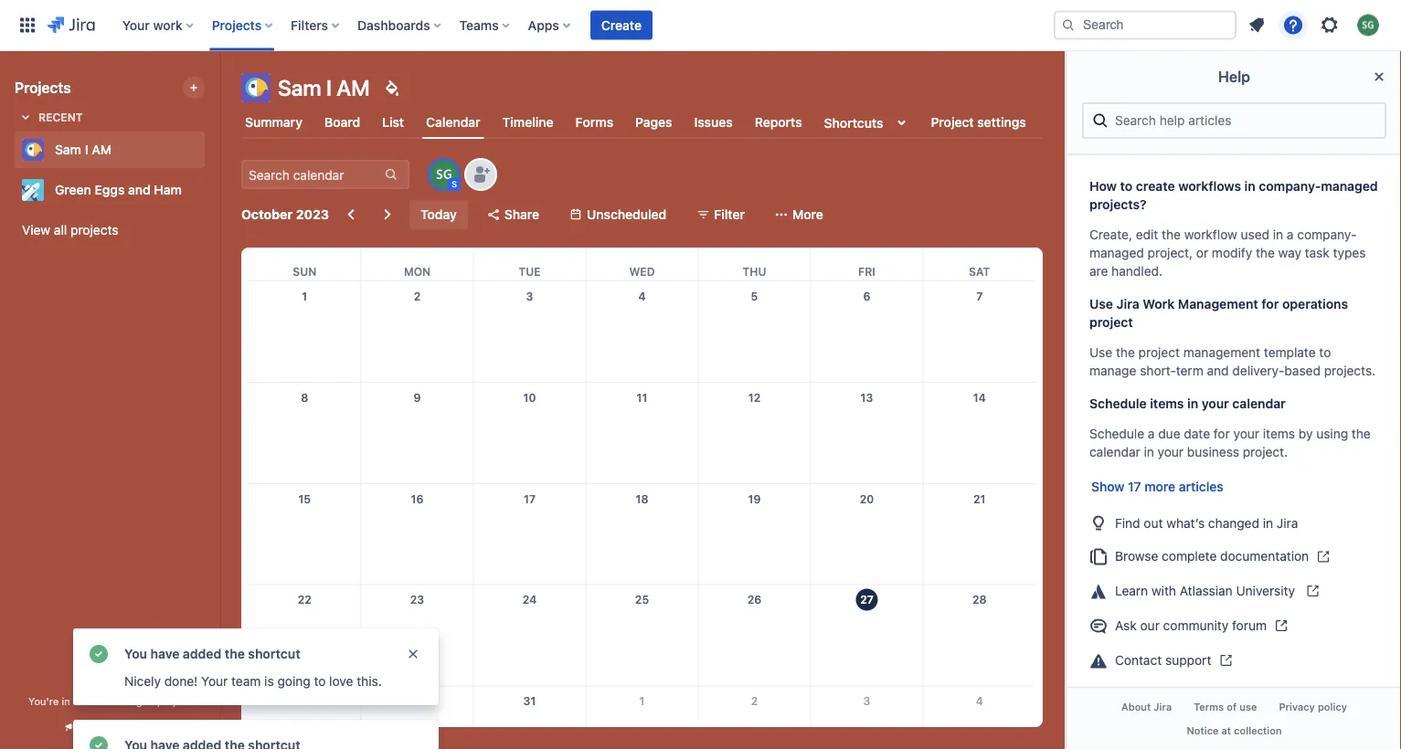 Task type: vqa. For each thing, say whether or not it's contained in the screenshot.
top the 4 'link'
yes



Task type: describe. For each thing, give the bounding box(es) containing it.
board link
[[321, 106, 364, 139]]

1 vertical spatial sam i am
[[55, 142, 112, 157]]

schedule for schedule items in your calendar
[[1090, 396, 1147, 411]]

17 inside row
[[524, 493, 536, 505]]

0 vertical spatial am
[[337, 75, 370, 101]]

17 link
[[515, 484, 544, 514]]

pages
[[635, 115, 672, 130]]

5 link
[[740, 282, 769, 311]]

0 horizontal spatial 1
[[302, 290, 307, 303]]

24
[[523, 594, 537, 607]]

jira inside button
[[1154, 702, 1172, 714]]

ask our community forum link
[[1082, 609, 1387, 644]]

project
[[931, 115, 974, 130]]

find out what's changed in jira link
[[1082, 506, 1387, 540]]

8
[[301, 391, 308, 404]]

community
[[1163, 618, 1229, 633]]

projects
[[70, 223, 118, 238]]

changed
[[1208, 515, 1260, 530]]

template
[[1264, 345, 1316, 360]]

show 17 more articles
[[1092, 479, 1224, 495]]

17 inside button
[[1128, 479, 1141, 495]]

find out what's changed in jira
[[1115, 515, 1298, 530]]

20
[[860, 493, 874, 505]]

1 horizontal spatial 4
[[976, 695, 983, 708]]

added
[[183, 647, 221, 662]]

apps
[[528, 17, 559, 32]]

projects button
[[206, 11, 280, 40]]

1 vertical spatial i
[[85, 142, 88, 157]]

8 link
[[290, 383, 319, 412]]

board
[[324, 115, 360, 130]]

operations
[[1283, 297, 1348, 312]]

business
[[1187, 445, 1240, 460]]

2 horizontal spatial your
[[1234, 426, 1260, 442]]

help image
[[1283, 14, 1305, 36]]

Search calendar text field
[[243, 162, 382, 187]]

0 vertical spatial sam i am
[[278, 75, 370, 101]]

to inside how to create workflows in company-managed projects?
[[1120, 179, 1133, 194]]

going
[[277, 674, 311, 689]]

october
[[241, 207, 293, 222]]

give for give feedback
[[81, 722, 104, 735]]

use for use the project management template to manage short-term and delivery-based projects.
[[1090, 345, 1113, 360]]

project inside use the project management template to manage short-term and delivery-based projects.
[[1139, 345, 1180, 360]]

sun
[[293, 265, 317, 278]]

2 vertical spatial a
[[73, 696, 79, 708]]

thu link
[[739, 248, 770, 281]]

about jira button
[[1111, 696, 1183, 719]]

1 vertical spatial am
[[92, 142, 112, 157]]

give for give feedback about jira
[[1115, 688, 1141, 703]]

using
[[1317, 426, 1348, 442]]

today button
[[410, 200, 468, 229]]

give feedback
[[81, 722, 157, 735]]

about
[[1122, 702, 1151, 714]]

project settings link
[[927, 106, 1030, 139]]

complete
[[1162, 549, 1217, 564]]

reports
[[755, 115, 802, 130]]

create project image
[[186, 80, 201, 95]]

timeline link
[[499, 106, 557, 139]]

0 horizontal spatial and
[[128, 182, 151, 197]]

7
[[977, 290, 983, 303]]

primary element
[[11, 0, 1054, 51]]

11
[[637, 391, 648, 404]]

feedback for give feedback about jira
[[1145, 688, 1200, 703]]

in right you're
[[62, 696, 70, 708]]

11 link
[[628, 383, 657, 412]]

the up team
[[225, 647, 245, 662]]

give feedback about jira
[[1115, 688, 1262, 703]]

way
[[1279, 245, 1302, 261]]

set background color image
[[381, 77, 403, 99]]

row containing 22
[[249, 585, 1036, 686]]

22 link
[[290, 586, 319, 615]]

1 vertical spatial 4 link
[[965, 687, 994, 716]]

1 vertical spatial your
[[201, 674, 228, 689]]

dismiss image
[[406, 647, 421, 662]]

feedback for give feedback
[[107, 722, 157, 735]]

workflow
[[1185, 227, 1238, 242]]

today
[[421, 207, 457, 222]]

show
[[1092, 479, 1125, 495]]

1 horizontal spatial sam
[[278, 75, 322, 101]]

dashboards button
[[352, 11, 449, 40]]

policy
[[1318, 702, 1348, 714]]

more
[[1145, 479, 1176, 495]]

this.
[[357, 674, 382, 689]]

close image
[[1368, 66, 1390, 88]]

0 vertical spatial 4
[[639, 290, 646, 303]]

create, edit the workflow used in a company- managed project, or modify the way task types are handled.
[[1090, 227, 1366, 279]]

sam i am link
[[15, 132, 197, 168]]

browse complete documentation link
[[1082, 540, 1387, 574]]

managed inside create, edit the workflow used in a company- managed project, or modify the way task types are handled.
[[1090, 245, 1144, 261]]

learn with atlassian university
[[1115, 584, 1299, 599]]

use for use jira work management for operations project
[[1090, 297, 1113, 312]]

to inside use the project management template to manage short-term and delivery-based projects.
[[1320, 345, 1331, 360]]

1 horizontal spatial 3 link
[[852, 687, 882, 716]]

6 link
[[852, 282, 882, 311]]

you're
[[28, 696, 59, 708]]

projects?
[[1090, 197, 1147, 212]]

1 vertical spatial 3
[[863, 695, 871, 708]]

teams button
[[454, 11, 517, 40]]

privacy
[[1279, 702, 1315, 714]]

0 vertical spatial i
[[326, 75, 332, 101]]

issues link
[[691, 106, 737, 139]]

a inside create, edit the workflow used in a company- managed project, or modify the way task types are handled.
[[1287, 227, 1294, 242]]

managed inside how to create workflows in company-managed projects?
[[1321, 179, 1378, 194]]

0 vertical spatial 4 link
[[628, 282, 657, 311]]

in inside how to create workflows in company-managed projects?
[[1245, 179, 1256, 194]]

project settings
[[931, 115, 1026, 130]]

reports link
[[751, 106, 806, 139]]

your profile and settings image
[[1358, 14, 1379, 36]]

in inside schedule a due date for your items by using the calendar in your business project.
[[1144, 445, 1154, 460]]

12 link
[[740, 383, 769, 412]]

jira up documentation
[[1277, 515, 1298, 530]]

you
[[124, 647, 147, 662]]

add people image
[[470, 164, 492, 186]]

19 link
[[740, 484, 769, 514]]

settings image
[[1319, 14, 1341, 36]]

learn with atlassian university link
[[1082, 574, 1387, 609]]

in up date
[[1188, 396, 1199, 411]]

31 link
[[515, 687, 544, 716]]

10 link
[[515, 383, 544, 412]]

share
[[504, 207, 539, 222]]

notifications image
[[1246, 14, 1268, 36]]

search image
[[1061, 18, 1076, 32]]

filter
[[714, 207, 745, 222]]

the down used
[[1256, 245, 1275, 261]]

about jira
[[1122, 702, 1172, 714]]

0 horizontal spatial 3
[[526, 290, 533, 303]]

green eggs and ham
[[55, 182, 182, 197]]

schedule for schedule a due date for your items by using the calendar in your business project.
[[1090, 426, 1145, 442]]

company- inside create, edit the workflow used in a company- managed project, or modify the way task types are handled.
[[1297, 227, 1357, 242]]

due
[[1158, 426, 1181, 442]]

and inside use the project management template to manage short-term and delivery-based projects.
[[1207, 363, 1229, 378]]

sidebar navigation image
[[199, 73, 240, 110]]

2 vertical spatial project
[[157, 696, 191, 708]]

are
[[1090, 264, 1108, 279]]

row containing 29
[[249, 686, 1036, 750]]

the up project,
[[1162, 227, 1181, 242]]

0 vertical spatial calendar
[[1233, 396, 1286, 411]]

company- inside how to create workflows in company-managed projects?
[[1259, 179, 1321, 194]]

2 for left 2 link
[[414, 290, 421, 303]]

shortcut
[[248, 647, 300, 662]]

16 link
[[403, 484, 432, 514]]

collection
[[1234, 725, 1282, 737]]

1 vertical spatial 1
[[639, 695, 645, 708]]

sun link
[[289, 248, 320, 281]]

help
[[1219, 68, 1251, 85]]

what's
[[1167, 515, 1205, 530]]

unscheduled image
[[569, 208, 583, 222]]

in inside create, edit the workflow used in a company- managed project, or modify the way task types are handled.
[[1273, 227, 1284, 242]]

unscheduled
[[587, 207, 667, 222]]

success image
[[88, 735, 110, 750]]



Task type: locate. For each thing, give the bounding box(es) containing it.
0 horizontal spatial project
[[157, 696, 191, 708]]

grid containing sun
[[249, 248, 1036, 750]]

2 vertical spatial managed
[[110, 696, 154, 708]]

row containing 1
[[249, 282, 1036, 383]]

calendar down delivery-
[[1233, 396, 1286, 411]]

company- up used
[[1259, 179, 1321, 194]]

view all projects
[[22, 223, 118, 238]]

0 horizontal spatial items
[[1150, 396, 1184, 411]]

a left due
[[1148, 426, 1155, 442]]

contact support
[[1115, 653, 1212, 668]]

unscheduled button
[[558, 200, 678, 229]]

1 horizontal spatial 4 link
[[965, 687, 994, 716]]

project down done!
[[157, 696, 191, 708]]

0 horizontal spatial 3 link
[[515, 282, 544, 311]]

0 horizontal spatial your
[[1158, 445, 1184, 460]]

schedule down the manage
[[1090, 396, 1147, 411]]

0 vertical spatial 2 link
[[403, 282, 432, 311]]

0 vertical spatial your
[[1202, 396, 1229, 411]]

26 link
[[740, 586, 769, 615]]

1 horizontal spatial sam i am
[[278, 75, 370, 101]]

schedule inside schedule a due date for your items by using the calendar in your business project.
[[1090, 426, 1145, 442]]

2 schedule from the top
[[1090, 426, 1145, 442]]

tab list containing calendar
[[230, 106, 1054, 139]]

29
[[298, 695, 312, 708]]

calendar inside schedule a due date for your items by using the calendar in your business project.
[[1090, 445, 1141, 460]]

1 vertical spatial 2
[[751, 695, 758, 708]]

items inside schedule a due date for your items by using the calendar in your business project.
[[1263, 426, 1295, 442]]

a up way
[[1287, 227, 1294, 242]]

out
[[1144, 515, 1163, 530]]

project up the manage
[[1090, 315, 1133, 330]]

0 vertical spatial 2
[[414, 290, 421, 303]]

0 vertical spatial for
[[1262, 297, 1279, 312]]

managed down create,
[[1090, 245, 1144, 261]]

1 horizontal spatial your
[[1202, 396, 1229, 411]]

give down contact
[[1115, 688, 1141, 703]]

success image
[[88, 644, 110, 666]]

collapse recent projects image
[[15, 106, 37, 128]]

in up documentation
[[1263, 515, 1274, 530]]

1 horizontal spatial a
[[1148, 426, 1155, 442]]

1 vertical spatial project
[[1139, 345, 1180, 360]]

the right 'using'
[[1352, 426, 1371, 442]]

terms of use
[[1194, 702, 1257, 714]]

fri link
[[855, 248, 879, 281]]

0 horizontal spatial 17
[[524, 493, 536, 505]]

use down are
[[1090, 297, 1113, 312]]

contact support link
[[1082, 644, 1387, 678]]

for for management
[[1262, 297, 1279, 312]]

use jira work management for operations project
[[1090, 297, 1348, 330]]

23
[[410, 594, 424, 607]]

1 vertical spatial your
[[1234, 426, 1260, 442]]

jira right of
[[1241, 688, 1262, 703]]

26
[[748, 594, 762, 607]]

feedback down you're in a team-managed project
[[107, 722, 157, 735]]

2 vertical spatial to
[[314, 674, 326, 689]]

add to starred image
[[199, 179, 221, 201]]

for inside the use jira work management for operations project
[[1262, 297, 1279, 312]]

1 vertical spatial 1 link
[[628, 687, 657, 716]]

for inside schedule a due date for your items by using the calendar in your business project.
[[1214, 426, 1230, 442]]

ask our community forum
[[1115, 618, 1267, 633]]

learn
[[1115, 584, 1148, 599]]

0 vertical spatial 1
[[302, 290, 307, 303]]

1 vertical spatial 2 link
[[740, 687, 769, 716]]

2 vertical spatial your
[[1158, 445, 1184, 460]]

1 horizontal spatial i
[[326, 75, 332, 101]]

the
[[1162, 227, 1181, 242], [1256, 245, 1275, 261], [1116, 345, 1135, 360], [1352, 426, 1371, 442], [225, 647, 245, 662]]

0 horizontal spatial your
[[122, 17, 150, 32]]

projects inside 'dropdown button'
[[212, 17, 262, 32]]

0 vertical spatial projects
[[212, 17, 262, 32]]

1 horizontal spatial to
[[1120, 179, 1133, 194]]

the inside schedule a due date for your items by using the calendar in your business project.
[[1352, 426, 1371, 442]]

0 vertical spatial your
[[122, 17, 150, 32]]

project up short- at right
[[1139, 345, 1180, 360]]

1 vertical spatial for
[[1214, 426, 1230, 442]]

your down due
[[1158, 445, 1184, 460]]

and down the management
[[1207, 363, 1229, 378]]

am up green eggs and ham link
[[92, 142, 112, 157]]

i up the board
[[326, 75, 332, 101]]

calendar
[[426, 115, 481, 130]]

1 row from the top
[[249, 248, 1036, 281]]

0 vertical spatial to
[[1120, 179, 1133, 194]]

browse complete documentation
[[1115, 549, 1309, 564]]

jira right 'about'
[[1154, 702, 1172, 714]]

give up success image
[[81, 722, 104, 735]]

and left ham
[[128, 182, 151, 197]]

1 horizontal spatial 3
[[863, 695, 871, 708]]

pages link
[[632, 106, 676, 139]]

appswitcher icon image
[[16, 14, 38, 36]]

privacy policy
[[1279, 702, 1348, 714]]

1 horizontal spatial am
[[337, 75, 370, 101]]

row
[[249, 248, 1036, 281], [249, 282, 1036, 383], [249, 383, 1036, 484], [249, 484, 1036, 585], [249, 585, 1036, 686], [249, 686, 1036, 750]]

sam green image
[[430, 160, 459, 189]]

1 vertical spatial to
[[1320, 345, 1331, 360]]

6 row from the top
[[249, 686, 1036, 750]]

1 vertical spatial projects
[[15, 79, 71, 96]]

sam down recent
[[55, 142, 81, 157]]

i up the green
[[85, 142, 88, 157]]

project,
[[1148, 245, 1193, 261]]

0 vertical spatial 3
[[526, 290, 533, 303]]

forum
[[1232, 618, 1267, 633]]

you have added the shortcut
[[124, 647, 300, 662]]

0 horizontal spatial projects
[[15, 79, 71, 96]]

0 vertical spatial 3 link
[[515, 282, 544, 311]]

next month image
[[377, 204, 399, 226]]

give inside give feedback button
[[81, 722, 104, 735]]

for for date
[[1214, 426, 1230, 442]]

0 vertical spatial a
[[1287, 227, 1294, 242]]

31
[[523, 695, 536, 708]]

feedback inside button
[[107, 722, 157, 735]]

to left love
[[314, 674, 326, 689]]

0 horizontal spatial give
[[81, 722, 104, 735]]

1 horizontal spatial your
[[201, 674, 228, 689]]

managed up types
[[1321, 179, 1378, 194]]

use inside use the project management template to manage short-term and delivery-based projects.
[[1090, 345, 1113, 360]]

14 link
[[965, 383, 994, 412]]

your inside popup button
[[122, 17, 150, 32]]

items up due
[[1150, 396, 1184, 411]]

a inside schedule a due date for your items by using the calendar in your business project.
[[1148, 426, 1155, 442]]

give inside give feedback about jira link
[[1115, 688, 1141, 703]]

projects up 'collapse recent projects' icon
[[15, 79, 71, 96]]

use up the manage
[[1090, 345, 1113, 360]]

0 vertical spatial give
[[1115, 688, 1141, 703]]

2 for the rightmost 2 link
[[751, 695, 758, 708]]

show 17 more articles button
[[1082, 476, 1233, 498]]

1 horizontal spatial managed
[[1090, 245, 1144, 261]]

2 horizontal spatial project
[[1139, 345, 1180, 360]]

managed down nicely at left bottom
[[110, 696, 154, 708]]

15
[[298, 493, 311, 505]]

28
[[973, 594, 987, 607]]

jira inside the use jira work management for operations project
[[1117, 297, 1140, 312]]

the up the manage
[[1116, 345, 1135, 360]]

1 vertical spatial a
[[1148, 426, 1155, 442]]

1 use from the top
[[1090, 297, 1113, 312]]

0 horizontal spatial i
[[85, 142, 88, 157]]

4 row from the top
[[249, 484, 1036, 585]]

3 row from the top
[[249, 383, 1036, 484]]

0 horizontal spatial a
[[73, 696, 79, 708]]

sam i am up the board
[[278, 75, 370, 101]]

apps button
[[523, 11, 578, 40]]

short-
[[1140, 363, 1176, 378]]

use inside the use jira work management for operations project
[[1090, 297, 1113, 312]]

date
[[1184, 426, 1210, 442]]

1 vertical spatial 4
[[976, 695, 983, 708]]

grid
[[249, 248, 1036, 750]]

0 horizontal spatial 2 link
[[403, 282, 432, 311]]

0 vertical spatial use
[[1090, 297, 1113, 312]]

thu
[[743, 265, 767, 278]]

1 horizontal spatial 1 link
[[628, 687, 657, 716]]

to up projects?
[[1120, 179, 1133, 194]]

0 horizontal spatial for
[[1214, 426, 1230, 442]]

a left team-
[[73, 696, 79, 708]]

articles
[[1179, 479, 1224, 495]]

project inside the use jira work management for operations project
[[1090, 315, 1133, 330]]

Search field
[[1054, 11, 1237, 40]]

0 vertical spatial sam
[[278, 75, 322, 101]]

forms
[[576, 115, 614, 130]]

tue
[[519, 265, 541, 278]]

1 horizontal spatial project
[[1090, 315, 1133, 330]]

notice
[[1187, 725, 1219, 737]]

have
[[150, 647, 179, 662]]

0 vertical spatial and
[[128, 182, 151, 197]]

1 vertical spatial items
[[1263, 426, 1295, 442]]

your up the project.
[[1234, 426, 1260, 442]]

timeline
[[502, 115, 554, 130]]

1 vertical spatial schedule
[[1090, 426, 1145, 442]]

tab list
[[230, 106, 1054, 139]]

our
[[1140, 618, 1160, 633]]

to up based
[[1320, 345, 1331, 360]]

and
[[128, 182, 151, 197], [1207, 363, 1229, 378]]

0 horizontal spatial 1 link
[[290, 282, 319, 311]]

12
[[748, 391, 761, 404]]

1 horizontal spatial 17
[[1128, 479, 1141, 495]]

0 horizontal spatial managed
[[110, 696, 154, 708]]

1 vertical spatial managed
[[1090, 245, 1144, 261]]

13
[[861, 391, 873, 404]]

sam i am down recent
[[55, 142, 112, 157]]

schedule left due
[[1090, 426, 1145, 442]]

add to starred image
[[199, 139, 221, 161]]

schedule
[[1090, 396, 1147, 411], [1090, 426, 1145, 442]]

love
[[329, 674, 353, 689]]

row containing sun
[[249, 248, 1036, 281]]

0 vertical spatial company-
[[1259, 179, 1321, 194]]

15 link
[[290, 484, 319, 514]]

project.
[[1243, 445, 1288, 460]]

row containing 15
[[249, 484, 1036, 585]]

20 link
[[852, 484, 882, 514]]

for up the business
[[1214, 426, 1230, 442]]

am up the board
[[337, 75, 370, 101]]

create
[[1136, 179, 1175, 194]]

previous month image
[[340, 204, 362, 226]]

jira left work
[[1117, 297, 1140, 312]]

5 row from the top
[[249, 585, 1036, 686]]

in right workflows
[[1245, 179, 1256, 194]]

banner
[[0, 0, 1401, 51]]

the inside use the project management template to manage short-term and delivery-based projects.
[[1116, 345, 1135, 360]]

1 horizontal spatial 2
[[751, 695, 758, 708]]

feedback down contact support
[[1145, 688, 1200, 703]]

1 horizontal spatial 2 link
[[740, 687, 769, 716]]

contact
[[1115, 653, 1162, 668]]

2 row from the top
[[249, 282, 1036, 383]]

about
[[1203, 688, 1237, 703]]

terms of use link
[[1183, 696, 1268, 719]]

0 horizontal spatial 4
[[639, 290, 646, 303]]

3 link
[[515, 282, 544, 311], [852, 687, 882, 716]]

settings
[[977, 115, 1026, 130]]

use
[[1090, 297, 1113, 312], [1090, 345, 1113, 360]]

0 vertical spatial 1 link
[[290, 282, 319, 311]]

0 vertical spatial feedback
[[1145, 688, 1200, 703]]

sam up summary
[[278, 75, 322, 101]]

1 horizontal spatial projects
[[212, 17, 262, 32]]

30
[[410, 695, 425, 708]]

1 horizontal spatial feedback
[[1145, 688, 1200, 703]]

wed link
[[626, 248, 659, 281]]

1 vertical spatial company-
[[1297, 227, 1357, 242]]

row containing 8
[[249, 383, 1036, 484]]

banner containing your work
[[0, 0, 1401, 51]]

0 horizontal spatial sam i am
[[55, 142, 112, 157]]

0 vertical spatial items
[[1150, 396, 1184, 411]]

in up show 17 more articles
[[1144, 445, 1154, 460]]

1 horizontal spatial and
[[1207, 363, 1229, 378]]

0 vertical spatial project
[[1090, 315, 1133, 330]]

calendar up show at the right bottom of page
[[1090, 445, 1141, 460]]

management
[[1184, 345, 1261, 360]]

more
[[793, 207, 823, 222]]

1 schedule from the top
[[1090, 396, 1147, 411]]

9 link
[[403, 383, 432, 412]]

jira image
[[48, 14, 95, 36], [48, 14, 95, 36]]

2 horizontal spatial managed
[[1321, 179, 1378, 194]]

edit
[[1136, 227, 1159, 242]]

items up the project.
[[1263, 426, 1295, 442]]

for left operations
[[1262, 297, 1279, 312]]

your left the work
[[122, 17, 150, 32]]

schedule a due date for your items by using the calendar in your business project.
[[1090, 426, 1371, 460]]

2 link
[[403, 282, 432, 311], [740, 687, 769, 716]]

Search help articles field
[[1110, 104, 1378, 137]]

company- up task
[[1297, 227, 1357, 242]]

your up date
[[1202, 396, 1229, 411]]

shortcuts
[[824, 115, 884, 130]]

0 vertical spatial schedule
[[1090, 396, 1147, 411]]

recent
[[38, 111, 83, 123]]

tue link
[[515, 248, 544, 281]]

university
[[1236, 584, 1295, 599]]

0 horizontal spatial am
[[92, 142, 112, 157]]

your down 'you have added the shortcut'
[[201, 674, 228, 689]]

is
[[264, 674, 274, 689]]

1 vertical spatial calendar
[[1090, 445, 1141, 460]]

view
[[22, 223, 50, 238]]

by
[[1299, 426, 1313, 442]]

0 horizontal spatial to
[[314, 674, 326, 689]]

i
[[326, 75, 332, 101], [85, 142, 88, 157]]

give feedback button
[[52, 713, 168, 743]]

1 vertical spatial and
[[1207, 363, 1229, 378]]

2 horizontal spatial to
[[1320, 345, 1331, 360]]

2 use from the top
[[1090, 345, 1113, 360]]

browse
[[1115, 549, 1159, 564]]

nicely done! your team is going to love this.
[[124, 674, 382, 689]]

1 vertical spatial sam
[[55, 142, 81, 157]]

21
[[974, 493, 986, 505]]

in up way
[[1273, 227, 1284, 242]]

0 horizontal spatial calendar
[[1090, 445, 1141, 460]]

green eggs and ham link
[[15, 172, 197, 208]]

notice at collection
[[1187, 725, 1282, 737]]

projects up "sidebar navigation" icon
[[212, 17, 262, 32]]

0 horizontal spatial sam
[[55, 142, 81, 157]]

1 vertical spatial 3 link
[[852, 687, 882, 716]]

1 vertical spatial feedback
[[107, 722, 157, 735]]

you're in a team-managed project
[[28, 696, 191, 708]]



